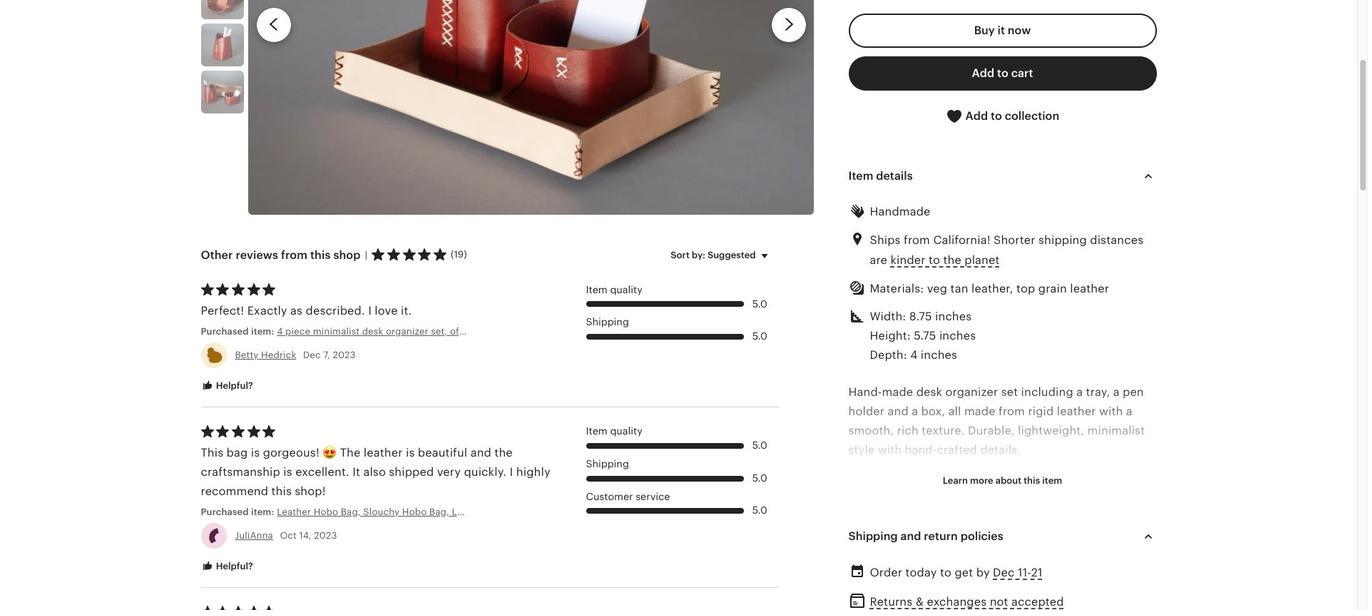 Task type: locate. For each thing, give the bounding box(es) containing it.
this
[[201, 446, 224, 460]]

4 5.0 from the top
[[753, 472, 768, 484]]

0 vertical spatial the
[[944, 253, 962, 267]]

item for this bag is gorgeous! 😍 the leather is beautiful and the craftsmanship is excellent. it also shipped very quickly. i highly recommend this shop!
[[586, 426, 608, 437]]

2023 right 14,
[[314, 530, 337, 541]]

exchanges
[[927, 595, 987, 609]]

from up kinder
[[904, 233, 931, 247]]

item inside dropdown button
[[849, 169, 874, 183]]

the down california! at the top of page
[[944, 253, 962, 267]]

tan
[[951, 282, 969, 295]]

2 vertical spatial from
[[999, 405, 1025, 418]]

a right in
[[930, 579, 936, 593]]

0 horizontal spatial 3.5"
[[876, 540, 898, 554]]

x down the 8.75"
[[930, 521, 936, 534]]

hand-
[[905, 443, 937, 457]]

leather down tray,
[[1057, 405, 1096, 418]]

1 helpful? from the top
[[214, 380, 253, 391]]

4 inside width: 8.75 inches height: 5.75 inches depth: 4 inches
[[911, 349, 918, 362]]

0 vertical spatial quality
[[610, 284, 643, 295]]

0 horizontal spatial this
[[272, 485, 292, 498]]

1 purchased item: from the top
[[201, 326, 277, 337]]

3" down the 8.75"
[[915, 521, 927, 534]]

2 horizontal spatial this
[[1024, 475, 1041, 486]]

2 item quality from the top
[[586, 426, 643, 437]]

to inside 'button'
[[929, 253, 941, 267]]

0 vertical spatial item:
[[251, 326, 274, 337]]

as
[[291, 304, 303, 318]]

1 horizontal spatial 3"
[[939, 521, 951, 534]]

to left cart
[[998, 66, 1009, 80]]

1 vertical spatial us
[[1030, 579, 1046, 593]]

depth:
[[870, 349, 908, 362]]

us right half
[[976, 482, 992, 496]]

more
[[971, 475, 994, 486]]

3" up 2.5"
[[939, 521, 951, 534]]

7,
[[323, 349, 330, 360]]

tray:
[[1107, 579, 1131, 593]]

8.75
[[910, 310, 932, 323]]

to left 'collection'
[[991, 109, 1003, 122]]

1 3" from the left
[[915, 521, 927, 534]]

purchased item: for exactly
[[201, 326, 277, 337]]

2 vertical spatial item
[[586, 426, 608, 437]]

1 purchased from the top
[[201, 326, 249, 337]]

1 horizontal spatial is
[[283, 465, 292, 479]]

add left cart
[[972, 66, 995, 80]]

purchased down perfect!
[[201, 326, 249, 337]]

in
[[916, 579, 926, 593]]

(19)
[[451, 249, 467, 260]]

other reviews from this shop |
[[201, 248, 368, 262]]

1 quality from the top
[[610, 284, 643, 295]]

0 vertical spatial shipping
[[586, 316, 629, 328]]

1 horizontal spatial the
[[944, 253, 962, 267]]

0 vertical spatial i
[[368, 304, 372, 318]]

leather
[[1071, 282, 1110, 295], [1057, 405, 1096, 418], [364, 446, 403, 460]]

x left 2.5"
[[935, 540, 941, 554]]

0 vertical spatial 2023
[[333, 349, 356, 360]]

today
[[906, 566, 937, 579]]

is up shipped
[[406, 446, 415, 460]]

inches down tan
[[936, 310, 972, 323]]

from up durable,
[[999, 405, 1025, 418]]

add for add to collection
[[966, 109, 988, 122]]

i left 'love'
[[368, 304, 372, 318]]

0 vertical spatial with
[[1100, 405, 1124, 418]]

1 horizontal spatial this
[[310, 248, 331, 262]]

perfect! exactly as described.  i love it.
[[201, 304, 412, 318]]

details
[[877, 169, 913, 183]]

helpful? down "betty"
[[214, 380, 253, 391]]

0 vertical spatial from
[[904, 233, 931, 247]]

pen
[[1123, 385, 1145, 399]]

2 vertical spatial with
[[1003, 579, 1027, 593]]

0 vertical spatial dec
[[303, 349, 321, 360]]

this left item
[[1024, 475, 1041, 486]]

1 vertical spatial purchased item:
[[201, 506, 277, 517]]

leather right grain
[[1071, 282, 1110, 295]]

to for collection
[[991, 109, 1003, 122]]

bag
[[227, 446, 248, 460]]

1 vertical spatial item
[[586, 284, 608, 295]]

betty
[[235, 349, 259, 360]]

leather up also
[[364, 446, 403, 460]]

0 vertical spatial letter
[[995, 482, 1025, 496]]

0 vertical spatial item
[[849, 169, 874, 183]]

collection
[[1005, 109, 1060, 122]]

set up the "not"
[[984, 579, 1000, 593]]

0 horizontal spatial 3"
[[915, 521, 927, 534]]

shipping for perfect! exactly as described.  i love it.
[[586, 316, 629, 328]]

item: down exactly
[[251, 326, 274, 337]]

shipping and return policies
[[849, 529, 1004, 543]]

helpful? down julianna "link"
[[214, 561, 253, 571]]

1 horizontal spatial us
[[1030, 579, 1046, 593]]

2 horizontal spatial is
[[406, 446, 415, 460]]

0 vertical spatial and
[[888, 405, 909, 418]]

4 right in
[[939, 579, 946, 593]]

order today to get by dec 11-21
[[870, 566, 1043, 579]]

box,
[[922, 405, 946, 418]]

customer service
[[586, 491, 670, 502]]

1 horizontal spatial dec
[[993, 566, 1015, 579]]

0 vertical spatial helpful?
[[214, 380, 253, 391]]

outer
[[1071, 482, 1101, 496]]

item quality for this bag is gorgeous! 😍 the leather is beautiful and the craftsmanship is excellent. it also shipped very quickly. i highly recommend this shop!
[[586, 426, 643, 437]]

to right kinder
[[929, 253, 941, 267]]

helpful? button for perfect! exactly as described.  i love it.
[[190, 373, 264, 399]]

0 vertical spatial us
[[976, 482, 992, 496]]

2 quality from the top
[[610, 426, 643, 437]]

0 vertical spatial purchased
[[201, 326, 249, 337]]

recommend
[[201, 485, 268, 498]]

1 vertical spatial purchased
[[201, 506, 249, 517]]

to left get
[[941, 566, 952, 579]]

planet
[[965, 253, 1000, 267]]

helpful?
[[214, 380, 253, 391], [214, 561, 253, 571]]

1 vertical spatial item:
[[251, 506, 274, 517]]

0 horizontal spatial 4
[[911, 349, 918, 362]]

1 item: from the top
[[251, 326, 274, 337]]

0 vertical spatial item quality
[[586, 284, 643, 295]]

is
[[251, 446, 260, 460], [406, 446, 415, 460], [283, 465, 292, 479]]

2023
[[333, 349, 356, 360], [314, 530, 337, 541]]

x down holder:
[[901, 540, 907, 554]]

1 vertical spatial and
[[471, 446, 492, 460]]

1 item quality from the top
[[586, 284, 643, 295]]

0 vertical spatial made
[[882, 385, 914, 399]]

from right reviews at the left of the page
[[281, 248, 308, 262]]

2 vertical spatial and
[[901, 529, 922, 543]]

leather for materials: veg tan leather, top grain leather
[[1071, 282, 1110, 295]]

this inside this bag is gorgeous! 😍 the leather is beautiful and the craftsmanship is excellent. it also shipped very quickly. i highly recommend this shop!
[[272, 485, 292, 498]]

shipping and return policies button
[[836, 519, 1170, 554]]

1 horizontal spatial i
[[510, 465, 513, 479]]

durable,
[[968, 424, 1015, 437]]

inches right 5.75
[[940, 329, 976, 343]]

veg
[[928, 282, 948, 295]]

1 vertical spatial letter
[[1049, 579, 1079, 593]]

2 purchased from the top
[[201, 506, 249, 517]]

helpful? button down julianna "link"
[[190, 554, 264, 580]]

tray
[[894, 482, 915, 496]]

item details button
[[836, 159, 1170, 194]]

0 horizontal spatial set
[[984, 579, 1000, 593]]

set left including
[[1002, 385, 1018, 399]]

purchased item: for bag
[[201, 506, 277, 517]]

2 helpful? from the top
[[214, 561, 253, 571]]

learn more about this item
[[943, 475, 1063, 486]]

0 horizontal spatial i
[[368, 304, 372, 318]]

purchased item: up "betty"
[[201, 326, 277, 337]]

to inside button
[[991, 109, 1003, 122]]

minimalist
[[1088, 424, 1145, 437]]

3.5" down holder:
[[876, 540, 898, 554]]

1 horizontal spatial set
[[1002, 385, 1018, 399]]

0 horizontal spatial us
[[976, 482, 992, 496]]

service
[[636, 491, 670, 502]]

letter up 1.5" on the bottom right of page
[[995, 482, 1025, 496]]

excellent.
[[296, 465, 350, 479]]

1 horizontal spatial from
[[904, 233, 931, 247]]

ships from california! shorter shipping distances are
[[870, 233, 1144, 267]]

1 vertical spatial shipping
[[586, 458, 629, 470]]

by:
[[692, 250, 706, 260]]

shipping for this bag is gorgeous! 😍 the leather is beautiful and the craftsmanship is excellent. it also shipped very quickly. i highly recommend this shop!
[[586, 458, 629, 470]]

add down the add to cart button
[[966, 109, 988, 122]]

0 horizontal spatial from
[[281, 248, 308, 262]]

made
[[882, 385, 914, 399], [965, 405, 996, 418]]

dec left "11-" at the right of the page
[[993, 566, 1015, 579]]

details.
[[981, 443, 1021, 457]]

leather,
[[972, 282, 1014, 295]]

set
[[1002, 385, 1018, 399], [984, 579, 1000, 593]]

1 horizontal spatial 4
[[939, 579, 946, 593]]

item
[[849, 169, 874, 183], [586, 284, 608, 295], [586, 426, 608, 437]]

us up accepted
[[1030, 579, 1046, 593]]

very
[[437, 465, 461, 479]]

dec
[[303, 349, 321, 360], [993, 566, 1015, 579]]

shipped
[[389, 465, 434, 479]]

holds
[[919, 482, 949, 496]]

0 horizontal spatial made
[[882, 385, 914, 399]]

item quality for perfect! exactly as described.  i love it.
[[586, 284, 643, 295]]

1 vertical spatial the
[[495, 446, 513, 460]]

0 vertical spatial leather
[[1071, 282, 1110, 295]]

also
[[849, 579, 873, 593]]

quality
[[610, 284, 643, 295], [610, 426, 643, 437]]

helpful? button down "betty"
[[190, 373, 264, 399]]

0 vertical spatial set
[[1002, 385, 1018, 399]]

made down organizer
[[965, 405, 996, 418]]

2 horizontal spatial from
[[999, 405, 1025, 418]]

shipping inside shipping and return policies dropdown button
[[849, 529, 898, 543]]

0 vertical spatial helpful? button
[[190, 373, 264, 399]]

from
[[904, 233, 931, 247], [281, 248, 308, 262], [999, 405, 1025, 418]]

this left shop!
[[272, 485, 292, 498]]

to for cart
[[998, 66, 1009, 80]]

1 vertical spatial helpful? button
[[190, 554, 264, 580]]

add to cart
[[972, 66, 1034, 80]]

1 horizontal spatial letter
[[1049, 579, 1079, 593]]

this inside dropdown button
[[1024, 475, 1041, 486]]

2 item: from the top
[[251, 506, 274, 517]]

1 horizontal spatial 3.5"
[[910, 540, 932, 554]]

2 3" from the left
[[939, 521, 951, 534]]

and up 'quickly.'
[[471, 446, 492, 460]]

x left 1.5" on the bottom right of page
[[984, 502, 990, 515]]

sort by: suggested
[[671, 250, 756, 260]]

buy it now
[[975, 23, 1031, 37]]

0 horizontal spatial dec
[[303, 349, 321, 360]]

is right bag
[[251, 446, 260, 460]]

1 vertical spatial item quality
[[586, 426, 643, 437]]

21
[[1032, 566, 1043, 579]]

purchased item: down recommend
[[201, 506, 277, 517]]

1 vertical spatial with
[[878, 443, 902, 457]]

1 vertical spatial 4
[[939, 579, 946, 593]]

letter left 'size'
[[1049, 579, 1079, 593]]

with up minimalist
[[1100, 405, 1124, 418]]

0 horizontal spatial letter
[[995, 482, 1025, 496]]

and left return
[[901, 529, 922, 543]]

not
[[990, 595, 1009, 609]]

betty hedrick dec 7, 2023
[[235, 349, 356, 360]]

dec left 7,
[[303, 349, 321, 360]]

and up rich
[[888, 405, 909, 418]]

1 vertical spatial i
[[510, 465, 513, 479]]

made left desk on the right bottom of the page
[[882, 385, 914, 399]]

2 horizontal spatial with
[[1100, 405, 1124, 418]]

the up 'quickly.'
[[495, 446, 513, 460]]

2 vertical spatial shipping
[[849, 529, 898, 543]]

i left highly
[[510, 465, 513, 479]]

1 vertical spatial leather
[[1057, 405, 1096, 418]]

with down rich
[[878, 443, 902, 457]]

1 helpful? button from the top
[[190, 373, 264, 399]]

2 vertical spatial leather
[[364, 446, 403, 460]]

this for shop
[[310, 248, 331, 262]]

1 vertical spatial add
[[966, 109, 988, 122]]

grain
[[1039, 282, 1068, 295]]

1 horizontal spatial made
[[965, 405, 996, 418]]

11-
[[1018, 566, 1032, 579]]

0 vertical spatial add
[[972, 66, 995, 80]]

purchased for perfect! exactly as described.  i love it.
[[201, 326, 249, 337]]

0 vertical spatial 4
[[911, 349, 918, 362]]

add inside the add to collection button
[[966, 109, 988, 122]]

tray,
[[1087, 385, 1111, 399]]

item: up julianna "link"
[[251, 506, 274, 517]]

3.5" up today
[[910, 540, 932, 554]]

0 vertical spatial purchased item:
[[201, 326, 277, 337]]

and inside hand-made desk organizer set including a tray, a pen holder and a box, all made from rigid leather with a smooth, rich texture. durable, lightweight, minimalist style with hand-crafted details.
[[888, 405, 909, 418]]

2023 right 7,
[[333, 349, 356, 360]]

letter
[[995, 482, 1025, 496], [1049, 579, 1079, 593]]

3.5"
[[876, 540, 898, 554], [910, 540, 932, 554]]

2 helpful? button from the top
[[190, 554, 264, 580]]

other
[[201, 248, 233, 262]]

add inside the add to cart button
[[972, 66, 995, 80]]

1 vertical spatial set
[[984, 579, 1000, 593]]

2 purchased item: from the top
[[201, 506, 277, 517]]

purchased
[[201, 326, 249, 337], [201, 506, 249, 517]]

0 horizontal spatial the
[[495, 446, 513, 460]]

1 vertical spatial dec
[[993, 566, 1015, 579]]

is down gorgeous!
[[283, 465, 292, 479]]

3"
[[915, 521, 927, 534], [939, 521, 951, 534]]

this left shop
[[310, 248, 331, 262]]

1 vertical spatial helpful?
[[214, 561, 253, 571]]

to inside button
[[998, 66, 1009, 80]]

inches down 5.75
[[921, 349, 958, 362]]

purchased down recommend
[[201, 506, 249, 517]]

leather
[[849, 482, 891, 496]]

1 vertical spatial quality
[[610, 426, 643, 437]]

4 down 5.75
[[911, 349, 918, 362]]

leather inside this bag is gorgeous! 😍 the leather is beautiful and the craftsmanship is excellent. it also shipped very quickly. i highly recommend this shop!
[[364, 446, 403, 460]]

with up the "not"
[[1003, 579, 1027, 593]]

1 horizontal spatial with
[[1003, 579, 1027, 593]]

x left "5.75"" on the bottom right of page
[[944, 502, 951, 515]]

5.0
[[753, 298, 768, 309], [753, 331, 768, 342], [753, 440, 768, 451], [753, 472, 768, 484], [753, 505, 768, 516]]

desk
[[917, 385, 943, 399]]

leather for this bag is gorgeous! 😍 the leather is beautiful and the craftsmanship is excellent. it also shipped very quickly. i highly recommend this shop!
[[364, 446, 403, 460]]

order
[[870, 566, 903, 579]]

item details
[[849, 169, 913, 183]]

4
[[911, 349, 918, 362], [939, 579, 946, 593]]

2 3.5" from the left
[[910, 540, 932, 554]]



Task type: describe. For each thing, give the bounding box(es) containing it.
4"
[[963, 521, 975, 534]]

helpful? button for this bag is gorgeous! 😍 the leather is beautiful and the craftsmanship is excellent. it also shipped very quickly. i highly recommend this shop!
[[190, 554, 264, 580]]

shipping
[[1039, 233, 1087, 247]]

|
[[365, 250, 368, 260]]

also
[[364, 465, 386, 479]]

julianna link
[[235, 530, 273, 541]]

5.75"
[[954, 502, 981, 515]]

leather tray holds half us letter sheets, outer dimension: 8.75" x 5.75" x 1.5" pen holder: 3" x 3" x 4" box: 3.5" x 3.5" x 2.5"
[[849, 482, 1101, 554]]

letter inside leather tray holds half us letter sheets, outer dimension: 8.75" x 5.75" x 1.5" pen holder: 3" x 3" x 4" box: 3.5" x 3.5" x 2.5"
[[995, 482, 1025, 496]]

hand-
[[849, 385, 882, 399]]

1 vertical spatial from
[[281, 248, 308, 262]]

3 piece minimalist desk organizer set office organizer set image 4 image
[[201, 0, 244, 19]]

hand-made desk organizer set including a tray, a pen holder and a box, all made from rigid leather with a smooth, rich texture. durable, lightweight, minimalist style with hand-crafted details.
[[849, 385, 1145, 457]]

gorgeous!
[[263, 446, 320, 460]]

3 piece minimalist desk organizer set office organizer set image 1 image
[[248, 0, 814, 215]]

ships
[[870, 233, 901, 247]]

item: for bag
[[251, 506, 274, 517]]

5 5.0 from the top
[[753, 505, 768, 516]]

size
[[1082, 579, 1103, 593]]

1 5.0 from the top
[[753, 298, 768, 309]]

helpful? for this bag is gorgeous! 😍 the leather is beautiful and the craftsmanship is excellent. it also shipped very quickly. i highly recommend this shop!
[[214, 561, 253, 571]]

it
[[353, 465, 360, 479]]

😍
[[323, 446, 337, 460]]

from inside hand-made desk organizer set including a tray, a pen holder and a box, all made from rigid leather with a smooth, rich texture. durable, lightweight, minimalist style with hand-crafted details.
[[999, 405, 1025, 418]]

the inside 'button'
[[944, 253, 962, 267]]

leather inside hand-made desk organizer set including a tray, a pen holder and a box, all made from rigid leather with a smooth, rich texture. durable, lightweight, minimalist style with hand-crafted details.
[[1057, 405, 1096, 418]]

purchased for this bag is gorgeous! 😍 the leather is beautiful and the craftsmanship is excellent. it also shipped very quickly. i highly recommend this shop!
[[201, 506, 249, 517]]

learn more about this item button
[[933, 468, 1073, 494]]

item for perfect! exactly as described.  i love it.
[[586, 284, 608, 295]]

kinder to the planet
[[891, 253, 1000, 267]]

cart
[[1012, 66, 1034, 80]]

1 vertical spatial inches
[[940, 329, 976, 343]]

return
[[924, 529, 958, 543]]

&
[[916, 595, 924, 609]]

us inside leather tray holds half us letter sheets, outer dimension: 8.75" x 5.75" x 1.5" pen holder: 3" x 3" x 4" box: 3.5" x 3.5" x 2.5"
[[976, 482, 992, 496]]

returns & exchanges not accepted button
[[870, 592, 1064, 610]]

and inside this bag is gorgeous! 😍 the leather is beautiful and the craftsmanship is excellent. it also shipped very quickly. i highly recommend this shop!
[[471, 446, 492, 460]]

top
[[1017, 282, 1036, 295]]

comes
[[876, 579, 913, 593]]

julianna
[[235, 530, 273, 541]]

from inside ships from california! shorter shipping distances are
[[904, 233, 931, 247]]

reviews
[[236, 248, 278, 262]]

holder:
[[873, 521, 912, 534]]

quickly.
[[464, 465, 507, 479]]

now
[[1008, 23, 1031, 37]]

and inside dropdown button
[[901, 529, 922, 543]]

quality for perfect! exactly as described.  i love it.
[[610, 284, 643, 295]]

dec 11-21 button
[[993, 562, 1043, 583]]

kinder to the planet button
[[891, 250, 1000, 270]]

pen
[[849, 521, 869, 534]]

this bag is gorgeous! 😍 the leather is beautiful and the craftsmanship is excellent. it also shipped very quickly. i highly recommend this shop!
[[201, 446, 551, 498]]

piece
[[950, 579, 980, 593]]

a left pen
[[1114, 385, 1120, 399]]

3 piece minimalist desk organizer set office organizer set image 6 image
[[201, 71, 244, 114]]

suggested
[[708, 250, 756, 260]]

the
[[340, 446, 361, 460]]

betty hedrick link
[[235, 349, 296, 360]]

accepted
[[1012, 595, 1064, 609]]

highly
[[517, 465, 551, 479]]

by
[[977, 566, 990, 579]]

texture.
[[922, 424, 965, 437]]

returns & exchanges not accepted
[[870, 595, 1064, 609]]

add to collection button
[[849, 99, 1157, 134]]

to for the
[[929, 253, 941, 267]]

smooth,
[[849, 424, 894, 437]]

add to collection
[[963, 109, 1060, 122]]

materials: veg tan leather, top grain leather
[[870, 282, 1110, 295]]

add for add to cart
[[972, 66, 995, 80]]

x left 4"
[[954, 521, 960, 534]]

buy it now button
[[849, 13, 1157, 47]]

5.75
[[914, 329, 937, 343]]

3 5.0 from the top
[[753, 440, 768, 451]]

height:
[[870, 329, 911, 343]]

lightweight,
[[1018, 424, 1085, 437]]

all
[[949, 405, 962, 418]]

sheets,
[[1028, 482, 1068, 496]]

a left tray,
[[1077, 385, 1083, 399]]

customer
[[586, 491, 633, 502]]

quality for this bag is gorgeous! 😍 the leather is beautiful and the craftsmanship is excellent. it also shipped very quickly. i highly recommend this shop!
[[610, 426, 643, 437]]

2 5.0 from the top
[[753, 331, 768, 342]]

rigid
[[1029, 405, 1054, 418]]

helpful? for perfect! exactly as described.  i love it.
[[214, 380, 253, 391]]

a down pen
[[1127, 405, 1133, 418]]

set inside hand-made desk organizer set including a tray, a pen holder and a box, all made from rigid leather with a smooth, rich texture. durable, lightweight, minimalist style with hand-crafted details.
[[1002, 385, 1018, 399]]

handmade
[[870, 205, 931, 219]]

also comes in a 4 piece set with us letter size tray:
[[849, 579, 1131, 593]]

3 piece minimalist desk organizer set office organizer set image 5 image
[[201, 24, 244, 66]]

0 horizontal spatial with
[[878, 443, 902, 457]]

add to cart button
[[849, 56, 1157, 90]]

perfect!
[[201, 304, 244, 318]]

1 3.5" from the left
[[876, 540, 898, 554]]

learn
[[943, 475, 968, 486]]

2 vertical spatial inches
[[921, 349, 958, 362]]

half
[[952, 482, 973, 496]]

2.5"
[[944, 540, 965, 554]]

1 vertical spatial 2023
[[314, 530, 337, 541]]

exactly
[[247, 304, 287, 318]]

hedrick
[[261, 349, 296, 360]]

this for item
[[1024, 475, 1041, 486]]

a left box,
[[912, 405, 919, 418]]

i inside this bag is gorgeous! 😍 the leather is beautiful and the craftsmanship is excellent. it also shipped very quickly. i highly recommend this shop!
[[510, 465, 513, 479]]

including
[[1022, 385, 1074, 399]]

the inside this bag is gorgeous! 😍 the leather is beautiful and the craftsmanship is excellent. it also shipped very quickly. i highly recommend this shop!
[[495, 446, 513, 460]]

buy
[[975, 23, 995, 37]]

0 vertical spatial inches
[[936, 310, 972, 323]]

item: for exactly
[[251, 326, 274, 337]]

crafted
[[937, 443, 978, 457]]

1 vertical spatial made
[[965, 405, 996, 418]]

julianna oct 14, 2023
[[235, 530, 337, 541]]

it
[[998, 23, 1005, 37]]

described.
[[306, 304, 365, 318]]

sort by: suggested button
[[660, 240, 784, 270]]

returns
[[870, 595, 913, 609]]

0 horizontal spatial is
[[251, 446, 260, 460]]

box:
[[849, 540, 873, 554]]

8.75"
[[914, 502, 941, 515]]

policies
[[961, 529, 1004, 543]]



Task type: vqa. For each thing, say whether or not it's contained in the screenshot.
is
yes



